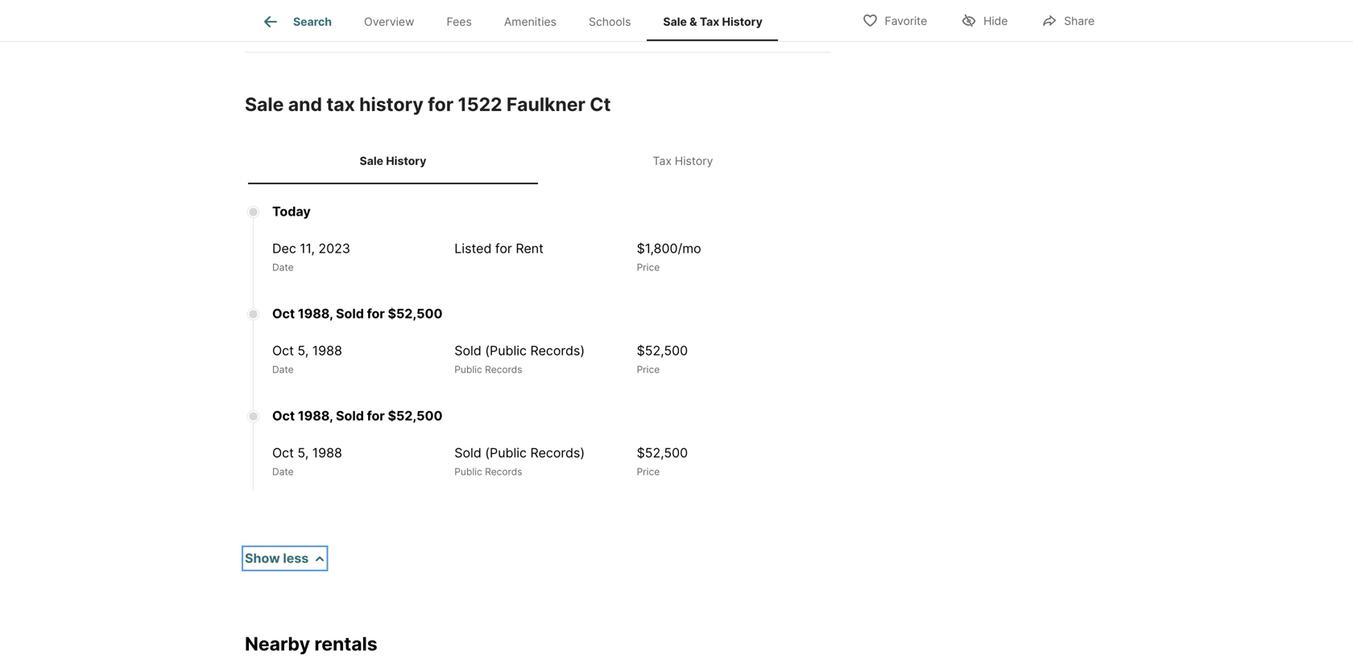 Task type: vqa. For each thing, say whether or not it's contained in the screenshot.
"Unit" corresponding to 9G,
no



Task type: locate. For each thing, give the bounding box(es) containing it.
tab list
[[245, 0, 792, 41], [245, 138, 831, 184]]

2 sold (public records) public records from the top
[[454, 445, 585, 478]]

2 $52,500 price from the top
[[637, 445, 688, 478]]

1 oct 1988, sold for $52,500 from the top
[[272, 306, 443, 322]]

1 (public from the top
[[485, 343, 527, 359]]

listed
[[454, 241, 492, 256]]

history
[[722, 15, 763, 28], [386, 154, 426, 168], [675, 154, 713, 168]]

1 vertical spatial price
[[637, 364, 660, 376]]

(public
[[485, 343, 527, 359], [485, 445, 527, 461]]

$52,500 price
[[637, 343, 688, 376], [637, 445, 688, 478]]

tab list containing search
[[245, 0, 792, 41]]

0 horizontal spatial sale
[[245, 93, 284, 115]]

tab list containing sale history
[[245, 138, 831, 184]]

sale
[[663, 15, 687, 28], [245, 93, 284, 115], [360, 154, 383, 168]]

2 records from the top
[[485, 466, 522, 478]]

faulkner
[[506, 93, 585, 115]]

history for tax history
[[675, 154, 713, 168]]

oct
[[272, 306, 295, 322], [272, 343, 294, 359], [272, 408, 295, 424], [272, 445, 294, 461]]

nearby
[[245, 633, 310, 655]]

fees tab
[[430, 2, 488, 41]]

1 vertical spatial 1988
[[312, 445, 342, 461]]

1 vertical spatial (public
[[485, 445, 527, 461]]

2 vertical spatial date
[[272, 466, 294, 478]]

2 horizontal spatial sale
[[663, 15, 687, 28]]

amenities tab
[[488, 2, 573, 41]]

1 vertical spatial records
[[485, 466, 522, 478]]

oct 5, 1988 date
[[272, 343, 342, 376], [272, 445, 342, 478]]

sold (public records) public records
[[454, 343, 585, 376], [454, 445, 585, 478]]

amenities
[[504, 15, 557, 28]]

sale history
[[360, 154, 426, 168]]

1 vertical spatial sale
[[245, 93, 284, 115]]

for
[[428, 93, 454, 115], [495, 241, 512, 256], [367, 306, 385, 322], [367, 408, 385, 424]]

0 vertical spatial 1988,
[[298, 306, 333, 322]]

1 records) from the top
[[530, 343, 585, 359]]

1 horizontal spatial history
[[675, 154, 713, 168]]

1 vertical spatial $52,500 price
[[637, 445, 688, 478]]

search
[[293, 15, 332, 28]]

date
[[272, 262, 294, 273], [272, 364, 294, 376], [272, 466, 294, 478]]

oct 1988, sold for $52,500
[[272, 306, 443, 322], [272, 408, 443, 424]]

0 horizontal spatial history
[[386, 154, 426, 168]]

1 price from the top
[[637, 262, 660, 273]]

tax inside the sale & tax history tab
[[700, 15, 719, 28]]

1 $52,500 price from the top
[[637, 343, 688, 376]]

1 vertical spatial tab list
[[245, 138, 831, 184]]

1 vertical spatial oct 1988, sold for $52,500
[[272, 408, 443, 424]]

public
[[454, 364, 482, 376], [454, 466, 482, 478]]

0 vertical spatial records
[[485, 364, 522, 376]]

0 vertical spatial tab list
[[245, 0, 792, 41]]

0 vertical spatial oct 1988, sold for $52,500
[[272, 306, 443, 322]]

2 5, from the top
[[298, 445, 309, 461]]

0 vertical spatial tax
[[700, 15, 719, 28]]

1988
[[312, 343, 342, 359], [312, 445, 342, 461]]

0 vertical spatial public
[[454, 364, 482, 376]]

dec 11, 2023 date
[[272, 241, 350, 273]]

1988,
[[298, 306, 333, 322], [298, 408, 333, 424]]

0 vertical spatial sale
[[663, 15, 687, 28]]

1 vertical spatial 5,
[[298, 445, 309, 461]]

0 vertical spatial $52,500 price
[[637, 343, 688, 376]]

0 vertical spatial 1988
[[312, 343, 342, 359]]

1 vertical spatial date
[[272, 364, 294, 376]]

overview
[[364, 15, 414, 28]]

0 horizontal spatial tax
[[653, 154, 672, 168]]

2 vertical spatial sale
[[360, 154, 383, 168]]

0 vertical spatial date
[[272, 262, 294, 273]]

1 horizontal spatial tax
[[700, 15, 719, 28]]

2 vertical spatial price
[[637, 466, 660, 478]]

sale left &
[[663, 15, 687, 28]]

1 5, from the top
[[298, 343, 309, 359]]

1 vertical spatial tax
[[653, 154, 672, 168]]

0 vertical spatial sold (public records) public records
[[454, 343, 585, 376]]

1 vertical spatial sold (public records) public records
[[454, 445, 585, 478]]

share
[[1064, 14, 1095, 28]]

2 tab list from the top
[[245, 138, 831, 184]]

0 vertical spatial price
[[637, 262, 660, 273]]

1 public from the top
[[454, 364, 482, 376]]

sale history tab
[[248, 141, 538, 181]]

0 vertical spatial 5,
[[298, 343, 309, 359]]

2 (public from the top
[[485, 445, 527, 461]]

0 vertical spatial (public
[[485, 343, 527, 359]]

2 price from the top
[[637, 364, 660, 376]]

1 vertical spatial records)
[[530, 445, 585, 461]]

0 vertical spatial records)
[[530, 343, 585, 359]]

hide
[[984, 14, 1008, 28]]

1 vertical spatial 1988,
[[298, 408, 333, 424]]

1 vertical spatial oct 5, 1988 date
[[272, 445, 342, 478]]

fees
[[447, 15, 472, 28]]

sale down "history"
[[360, 154, 383, 168]]

search link
[[261, 12, 332, 31]]

price
[[637, 262, 660, 273], [637, 364, 660, 376], [637, 466, 660, 478]]

tax
[[700, 15, 719, 28], [653, 154, 672, 168]]

records
[[485, 364, 522, 376], [485, 466, 522, 478]]

sale for sale & tax history
[[663, 15, 687, 28]]

1 sold (public records) public records from the top
[[454, 343, 585, 376]]

history inside tab
[[675, 154, 713, 168]]

$52,500
[[388, 306, 443, 322], [637, 343, 688, 359], [388, 408, 443, 424], [637, 445, 688, 461]]

history
[[359, 93, 424, 115]]

1 horizontal spatial sale
[[360, 154, 383, 168]]

tax history tab
[[538, 141, 828, 181]]

1 vertical spatial public
[[454, 466, 482, 478]]

sale left the and
[[245, 93, 284, 115]]

sale for sale history
[[360, 154, 383, 168]]

sold
[[336, 306, 364, 322], [454, 343, 481, 359], [336, 408, 364, 424], [454, 445, 481, 461]]

2 oct 5, 1988 date from the top
[[272, 445, 342, 478]]

records)
[[530, 343, 585, 359], [530, 445, 585, 461]]

1 tab list from the top
[[245, 0, 792, 41]]

1 date from the top
[[272, 262, 294, 273]]

2 horizontal spatial history
[[722, 15, 763, 28]]

1522
[[458, 93, 502, 115]]

today
[[272, 204, 311, 219]]

0 vertical spatial oct 5, 1988 date
[[272, 343, 342, 376]]

5,
[[298, 343, 309, 359], [298, 445, 309, 461]]



Task type: describe. For each thing, give the bounding box(es) containing it.
2 1988 from the top
[[312, 445, 342, 461]]

2023
[[318, 241, 350, 256]]

listed for rent
[[454, 241, 544, 256]]

tax inside tax history tab
[[653, 154, 672, 168]]

schools tab
[[573, 2, 647, 41]]

share button
[[1028, 4, 1108, 37]]

tab list for hide button
[[245, 0, 792, 41]]

show less button
[[245, 549, 325, 568]]

/mo
[[678, 241, 701, 256]]

1 oct 5, 1988 date from the top
[[272, 343, 342, 376]]

$1,800
[[637, 241, 678, 256]]

price inside $1,800 /mo price
[[637, 262, 660, 273]]

11,
[[300, 241, 315, 256]]

2 public from the top
[[454, 466, 482, 478]]

tab list for show less dropdown button
[[245, 138, 831, 184]]

4 oct from the top
[[272, 445, 294, 461]]

ct
[[590, 93, 611, 115]]

2 date from the top
[[272, 364, 294, 376]]

schools
[[589, 15, 631, 28]]

$1,800 /mo price
[[637, 241, 701, 273]]

1 oct from the top
[[272, 306, 295, 322]]

sale & tax history
[[663, 15, 763, 28]]

overview tab
[[348, 2, 430, 41]]

2 records) from the top
[[530, 445, 585, 461]]

1 1988, from the top
[[298, 306, 333, 322]]

dec
[[272, 241, 296, 256]]

rentals
[[314, 633, 378, 655]]

tax
[[326, 93, 355, 115]]

tax history
[[653, 154, 713, 168]]

3 date from the top
[[272, 466, 294, 478]]

2 oct 1988, sold for $52,500 from the top
[[272, 408, 443, 424]]

nearby rentals
[[245, 633, 378, 655]]

3 price from the top
[[637, 466, 660, 478]]

show less
[[245, 551, 309, 566]]

and
[[288, 93, 322, 115]]

show
[[245, 551, 280, 566]]

favorite button
[[849, 4, 941, 37]]

history for sale history
[[386, 154, 426, 168]]

rent
[[516, 241, 544, 256]]

date inside dec 11, 2023 date
[[272, 262, 294, 273]]

1 records from the top
[[485, 364, 522, 376]]

1 1988 from the top
[[312, 343, 342, 359]]

2 oct from the top
[[272, 343, 294, 359]]

2 1988, from the top
[[298, 408, 333, 424]]

3 oct from the top
[[272, 408, 295, 424]]

sale for sale and tax history for 1522 faulkner ct
[[245, 93, 284, 115]]

sale & tax history tab
[[647, 2, 779, 41]]

hide button
[[947, 4, 1021, 37]]

sale and tax history for 1522 faulkner ct
[[245, 93, 611, 115]]

&
[[690, 15, 697, 28]]

less
[[283, 551, 309, 566]]

favorite
[[885, 14, 927, 28]]



